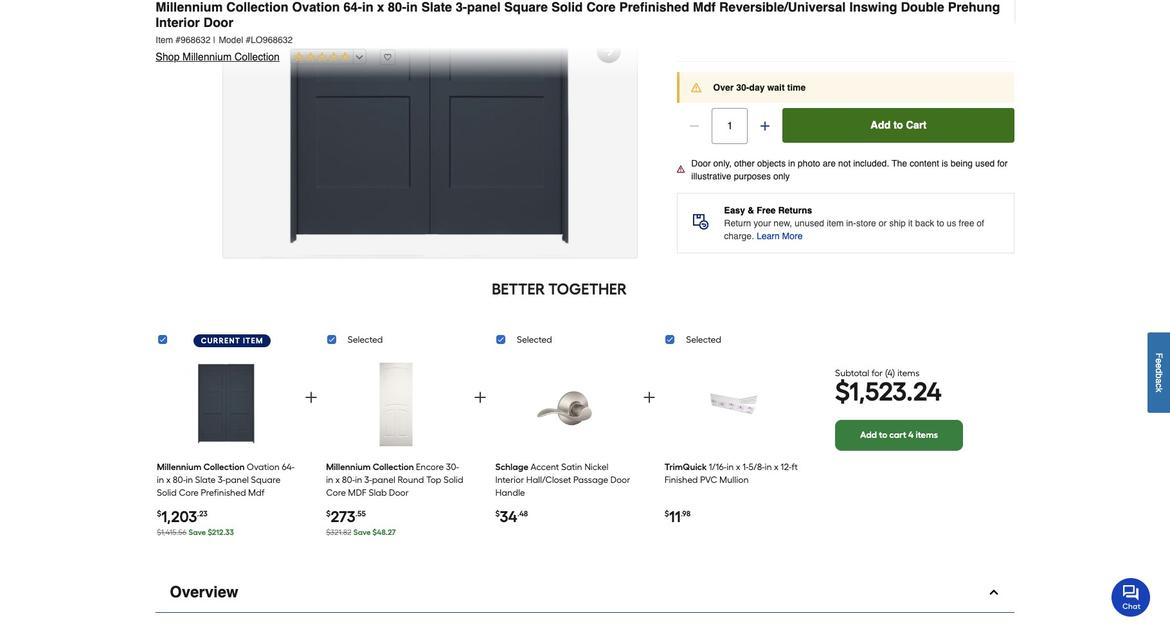 Task type: describe. For each thing, give the bounding box(es) containing it.
2 e from the top
[[1155, 364, 1165, 369]]

slate inside millennium collection ovation 64-in x 80-in slate 3-panel square solid core prefinished mdf reversible/universal inswing double prehung interior door item # 968632 | model # lo968632
[[422, 0, 452, 15]]

d
[[1155, 369, 1165, 374]]

millennium down |
[[183, 51, 232, 63]]

3 plus image from the left
[[642, 390, 658, 405]]

chevron up image
[[988, 586, 1001, 599]]

included.
[[854, 159, 890, 169]]

for inside door only, other objects in photo are not included. the content is being used for illustrative purposes only
[[998, 159, 1008, 169]]

new,
[[774, 218, 793, 229]]

11
[[670, 508, 681, 527]]

mdf inside ovation 64- in x 80-in slate 3-panel square solid core prefinished mdf reversible/universal inswing double prehung interior door
[[248, 488, 265, 499]]

solid for 273
[[444, 475, 464, 486]]

option group containing ready
[[673, 0, 1020, 30]]

12-
[[781, 462, 792, 473]]

sat,
[[900, 4, 914, 13]]

millennium inside '1,203' list item
[[157, 462, 202, 473]]

prefinished inside millennium collection ovation 64-in x 80-in slate 3-panel square solid core prefinished mdf reversible/universal inswing double prehung interior door item # 968632 | model # lo968632
[[620, 0, 690, 15]]

as soon as sat, feb 3
[[860, 4, 936, 13]]

charge.
[[725, 231, 755, 242]]

to for add to cart 4 items
[[880, 430, 888, 441]]

us
[[947, 218, 957, 229]]

selected for 11
[[687, 335, 722, 346]]

better
[[492, 280, 545, 299]]

it
[[909, 218, 913, 229]]

as
[[890, 4, 898, 13]]

.98
[[681, 510, 691, 519]]

&
[[748, 205, 755, 216]]

inswing inside ovation 64- in x 80-in slate 3-panel square solid core prefinished mdf reversible/universal inswing double prehung interior door
[[241, 501, 272, 512]]

4 for subtotal for ( 4 ) items $ 1,523 .24
[[888, 368, 893, 379]]

arrow right image
[[602, 43, 617, 59]]

$ inside "$ 273 .55"
[[326, 510, 331, 519]]

panel inside ovation 64- in x 80-in slate 3-panel square solid core prefinished mdf reversible/universal inswing double prehung interior door
[[226, 475, 249, 486]]

b
[[1155, 374, 1165, 379]]

collection down lo968632
[[235, 51, 280, 63]]

slab
[[369, 488, 387, 499]]

purposes
[[734, 171, 771, 182]]

x inside encore 30- in x 80-in 3-panel round top solid core mdf slab door
[[336, 475, 340, 486]]

unused
[[795, 218, 825, 229]]

collection inside '1,203' list item
[[204, 462, 245, 473]]

easy
[[725, 205, 746, 216]]

|
[[213, 35, 216, 45]]

minus image
[[689, 120, 702, 133]]

for inside 'subtotal for ( 4 ) items $ 1,523 .24'
[[872, 368, 883, 379]]

$ 1,203 .23
[[157, 508, 208, 527]]

plus image for 273
[[473, 390, 488, 405]]

schlage
[[496, 462, 529, 473]]

solid for 1,203
[[157, 488, 177, 499]]

subtotal
[[836, 368, 870, 379]]

cart
[[907, 120, 927, 131]]

2 # from the left
[[246, 35, 251, 45]]

not
[[839, 159, 851, 169]]

by
[[711, 4, 719, 13]]

in inside door only, other objects in photo are not included. the content is being used for illustrative purposes only
[[789, 159, 796, 169]]

x left 1-
[[737, 462, 741, 473]]

ovation inside ovation 64- in x 80-in slate 3-panel square solid core prefinished mdf reversible/universal inswing double prehung interior door
[[247, 462, 280, 473]]

current item
[[201, 337, 263, 346]]

illustrative
[[692, 171, 732, 182]]

accent satin nickel interior hall/closet passage door handle
[[496, 462, 631, 499]]

3- inside encore 30- in x 80-in 3-panel round top solid core mdf slab door
[[365, 475, 372, 486]]

(est.)
[[762, 4, 780, 13]]

1,203
[[161, 508, 197, 527]]

interior inside ovation 64- in x 80-in slate 3-panel square solid core prefinished mdf reversible/universal inswing double prehung interior door
[[225, 514, 254, 525]]

finished
[[665, 475, 698, 486]]

save for 1,203
[[189, 528, 206, 537]]

better together
[[492, 280, 627, 299]]

encore 30- in x 80-in 3-panel round top solid core mdf slab door
[[326, 462, 464, 499]]

millennium collection encore 30-in x 80-in 3-panel round top solid core mdf slab door image
[[354, 358, 438, 452]]

pickup image
[[685, 38, 696, 48]]

shop
[[156, 51, 180, 63]]

your
[[754, 218, 772, 229]]

over 30-day wait time
[[714, 83, 806, 93]]

model
[[219, 35, 243, 45]]

mdf inside millennium collection ovation 64-in x 80-in slate 3-panel square solid core prefinished mdf reversible/universal inswing double prehung interior door item # 968632 | model # lo968632
[[693, 0, 716, 15]]

interior inside millennium collection ovation 64-in x 80-in slate 3-panel square solid core prefinished mdf reversible/universal inswing double prehung interior door item # 968632 | model # lo968632
[[156, 15, 200, 30]]

zero stars image
[[291, 51, 351, 64]]

1 e from the top
[[1155, 359, 1165, 364]]

free
[[959, 218, 975, 229]]

trimquick 1/16-in x 1-5/8-in x 12-ft finished pvc mullion image
[[693, 358, 777, 452]]

trimquick
[[665, 462, 707, 473]]

$ inside 'subtotal for ( 4 ) items $ 1,523 .24'
[[836, 376, 850, 407]]

212.33
[[212, 528, 234, 537]]

x inside ovation 64- in x 80-in slate 3-panel square solid core prefinished mdf reversible/universal inswing double prehung interior door
[[166, 475, 171, 486]]

add to cart
[[871, 120, 927, 131]]

chat invite button image
[[1112, 578, 1152, 617]]

selected for 34
[[517, 335, 552, 346]]

to inside easy & free returns return your new, unused item in-store or ship it back to us free of charge.
[[937, 218, 945, 229]]

learn more
[[757, 231, 803, 242]]

3- inside millennium collection ovation 64-in x 80-in slate 3-panel square solid core prefinished mdf reversible/universal inswing double prehung interior door item # 968632 | model # lo968632
[[456, 0, 467, 15]]

more
[[783, 231, 803, 242]]

together
[[549, 280, 627, 299]]

1,523
[[850, 376, 907, 407]]

1/16-
[[709, 462, 727, 473]]

pvc
[[701, 475, 718, 486]]

over
[[714, 83, 734, 93]]

mission valley lowe's
[[768, 38, 855, 48]]

prehung inside ovation 64- in x 80-in slate 3-panel square solid core prefinished mdf reversible/universal inswing double prehung interior door
[[188, 514, 223, 525]]

.48
[[518, 510, 528, 519]]

f e e d b a c k button
[[1148, 333, 1171, 413]]

free
[[757, 205, 776, 216]]

x left 12-
[[775, 462, 779, 473]]

shop millennium collection
[[156, 51, 280, 63]]

968632
[[181, 35, 211, 45]]

)
[[893, 368, 896, 379]]

are
[[823, 159, 836, 169]]

slate inside ovation 64- in x 80-in slate 3-panel square solid core prefinished mdf reversible/universal inswing double prehung interior door
[[195, 475, 216, 486]]

add to cart button
[[783, 108, 1015, 143]]

overview button
[[156, 573, 1015, 613]]

lo968632
[[251, 35, 293, 45]]

273 list item
[[326, 353, 466, 545]]

ready by mon, feb 5 (est.)
[[686, 4, 780, 13]]

c
[[1155, 384, 1165, 388]]

of
[[978, 218, 985, 229]]



Task type: vqa. For each thing, say whether or not it's contained in the screenshot.
the Core within Ovation 64- in x 80-in Slate 3-panel Square Solid Core Prefinished Mdf Reversible/Universal Inswing Double Prehung Interior Door
yes



Task type: locate. For each thing, give the bounding box(es) containing it.
0 horizontal spatial slate
[[195, 475, 216, 486]]

$
[[836, 376, 850, 407], [157, 510, 161, 519], [326, 510, 331, 519], [496, 510, 500, 519], [665, 510, 670, 519], [208, 528, 212, 537], [373, 528, 377, 537]]

core inside encore 30- in x 80-in 3-panel round top solid core mdf slab door
[[326, 488, 346, 499]]

x up heart outline icon
[[377, 0, 384, 15]]

0 vertical spatial for
[[998, 159, 1008, 169]]

Stepper number input field with increment and decrement buttons number field
[[712, 108, 748, 144]]

feb left 5
[[740, 4, 753, 13]]

save inside '1,203' list item
[[189, 528, 206, 537]]

millennium up mdf
[[326, 462, 371, 473]]

solid inside millennium collection ovation 64-in x 80-in slate 3-panel square solid core prefinished mdf reversible/universal inswing double prehung interior door item # 968632 | model # lo968632
[[552, 0, 583, 15]]

mullion
[[720, 475, 749, 486]]

1 vertical spatial for
[[872, 368, 883, 379]]

0 vertical spatial square
[[505, 0, 548, 15]]

0 horizontal spatial 3-
[[218, 475, 226, 486]]

only,
[[714, 159, 732, 169]]

1 millennium collection from the left
[[157, 462, 245, 473]]

core for 273
[[326, 488, 346, 499]]

1 horizontal spatial 30-
[[737, 83, 750, 93]]

1 horizontal spatial solid
[[444, 475, 464, 486]]

1 vertical spatial prefinished
[[201, 488, 246, 499]]

e
[[1155, 359, 1165, 364], [1155, 364, 1165, 369]]

square inside ovation 64- in x 80-in slate 3-panel square solid core prefinished mdf reversible/universal inswing double prehung interior door
[[251, 475, 281, 486]]

millennium collection ovation 64-in x 80-in slate 3-panel square solid core prefinished mdf reversible/universal inswing double prehung interior door image
[[185, 358, 268, 452]]

0 vertical spatial inswing
[[850, 0, 898, 15]]

x up the 1,203 at the left of the page
[[166, 475, 171, 486]]

warning image
[[692, 83, 702, 93], [678, 166, 685, 173]]

millennium collection  #lo968632 image
[[223, 0, 638, 258]]

x
[[377, 0, 384, 15], [737, 462, 741, 473], [775, 462, 779, 473], [166, 475, 171, 486], [336, 475, 340, 486]]

x up the 273
[[336, 475, 340, 486]]

0 vertical spatial 4
[[888, 368, 893, 379]]

5/8-
[[749, 462, 765, 473]]

learn more link
[[757, 230, 803, 243]]

warning image left illustrative
[[678, 166, 685, 173]]

2 horizontal spatial core
[[587, 0, 616, 15]]

double inside ovation 64- in x 80-in slate 3-panel square solid core prefinished mdf reversible/universal inswing double prehung interior door
[[157, 514, 186, 525]]

plus image for 1,203
[[304, 390, 319, 405]]

1 horizontal spatial slate
[[422, 0, 452, 15]]

door up |
[[204, 15, 234, 30]]

2 horizontal spatial 3-
[[456, 0, 467, 15]]

solid up the 1,203 at the left of the page
[[157, 488, 177, 499]]

$ 34 .48
[[496, 508, 528, 527]]

millennium collection up .23
[[157, 462, 245, 473]]

30- inside encore 30- in x 80-in 3-panel round top solid core mdf slab door
[[446, 462, 459, 473]]

1 horizontal spatial save
[[354, 528, 371, 537]]

plus image
[[304, 390, 319, 405], [473, 390, 488, 405], [642, 390, 658, 405]]

store
[[857, 218, 877, 229]]

.23
[[197, 510, 208, 519]]

mon,
[[721, 4, 738, 13]]

$ inside $ 34 .48
[[496, 510, 500, 519]]

item number 9 6 8 6 3 2 and model number l o 9 6 8 6 3 2 element
[[156, 33, 1015, 46]]

solid inside ovation 64- in x 80-in slate 3-panel square solid core prefinished mdf reversible/universal inswing double prehung interior door
[[157, 488, 177, 499]]

0 vertical spatial 30-
[[737, 83, 750, 93]]

to left cart
[[880, 430, 888, 441]]

1 horizontal spatial prehung
[[949, 0, 1001, 15]]

$ inside the $ 11 .98
[[665, 510, 670, 519]]

return
[[725, 218, 752, 229]]

2 horizontal spatial plus image
[[642, 390, 658, 405]]

collection up round
[[373, 462, 414, 473]]

millennium collection inside '1,203' list item
[[157, 462, 245, 473]]

1 horizontal spatial mdf
[[693, 0, 716, 15]]

1 horizontal spatial core
[[326, 488, 346, 499]]

millennium collection for 273
[[326, 462, 414, 473]]

millennium collection up slab
[[326, 462, 414, 473]]

0 horizontal spatial warning image
[[678, 166, 685, 173]]

1 horizontal spatial to
[[894, 120, 904, 131]]

$ 273 .55
[[326, 508, 366, 527]]

add for add to cart 4 items
[[861, 430, 878, 441]]

0 horizontal spatial #
[[176, 35, 181, 45]]

1 vertical spatial ovation
[[247, 462, 280, 473]]

2 vertical spatial to
[[880, 430, 888, 441]]

2 vertical spatial interior
[[225, 514, 254, 525]]

0 horizontal spatial interior
[[156, 15, 200, 30]]

inswing inside millennium collection ovation 64-in x 80-in slate 3-panel square solid core prefinished mdf reversible/universal inswing double prehung interior door item # 968632 | model # lo968632
[[850, 0, 898, 15]]

80- up the 1,203 at the left of the page
[[173, 475, 186, 486]]

core inside millennium collection ovation 64-in x 80-in slate 3-panel square solid core prefinished mdf reversible/universal inswing double prehung interior door item # 968632 | model # lo968632
[[587, 0, 616, 15]]

$321.82 save $ 48.27
[[326, 528, 396, 537]]

0 horizontal spatial plus image
[[304, 390, 319, 405]]

80-
[[388, 0, 407, 15], [173, 475, 186, 486], [342, 475, 355, 486]]

millennium collection
[[157, 462, 245, 473], [326, 462, 414, 473]]

1 horizontal spatial for
[[998, 159, 1008, 169]]

80- inside millennium collection ovation 64-in x 80-in slate 3-panel square solid core prefinished mdf reversible/universal inswing double prehung interior door item # 968632 | model # lo968632
[[388, 0, 407, 15]]

2 feb from the left
[[916, 4, 930, 13]]

ship
[[890, 218, 906, 229]]

1 vertical spatial slate
[[195, 475, 216, 486]]

warning image for over
[[692, 83, 702, 93]]

core up $ 1,203 .23
[[179, 488, 199, 499]]

collection inside 273 list item
[[373, 462, 414, 473]]

for
[[998, 159, 1008, 169], [872, 368, 883, 379]]

current
[[201, 337, 241, 346]]

door inside door only, other objects in photo are not included. the content is being used for illustrative purposes only
[[692, 159, 711, 169]]

1 horizontal spatial 80-
[[342, 475, 355, 486]]

1 horizontal spatial plus image
[[473, 390, 488, 405]]

0 vertical spatial ovation
[[292, 0, 340, 15]]

items right cart
[[916, 430, 939, 441]]

0 vertical spatial items
[[898, 368, 920, 379]]

interior up 212.33
[[225, 514, 254, 525]]

3 selected from the left
[[687, 335, 722, 346]]

core
[[587, 0, 616, 15], [179, 488, 199, 499], [326, 488, 346, 499]]

1 horizontal spatial #
[[246, 35, 251, 45]]

save down .23
[[189, 528, 206, 537]]

1 horizontal spatial prefinished
[[620, 0, 690, 15]]

(
[[886, 368, 888, 379]]

1 feb from the left
[[740, 4, 753, 13]]

slate
[[422, 0, 452, 15], [195, 475, 216, 486]]

2 horizontal spatial interior
[[496, 475, 524, 486]]

1 vertical spatial inswing
[[241, 501, 272, 512]]

add inside add to cart button
[[871, 120, 891, 131]]

double up the $1,415.56
[[157, 514, 186, 525]]

2 selected from the left
[[517, 335, 552, 346]]

top
[[427, 475, 442, 486]]

add to cart 4 items
[[861, 430, 939, 441]]

0 vertical spatial add
[[871, 120, 891, 131]]

being
[[951, 159, 973, 169]]

reversible/universal up the mission
[[720, 0, 846, 15]]

prefinished inside ovation 64- in x 80-in slate 3-panel square solid core prefinished mdf reversible/universal inswing double prehung interior door
[[201, 488, 246, 499]]

0 vertical spatial mdf
[[693, 0, 716, 15]]

door right .23
[[256, 514, 276, 525]]

1 horizontal spatial reversible/universal
[[720, 0, 846, 15]]

f
[[1155, 353, 1165, 359]]

80- inside ovation 64- in x 80-in slate 3-panel square solid core prefinished mdf reversible/universal inswing double prehung interior door
[[173, 475, 186, 486]]

collection up lo968632
[[226, 0, 289, 15]]

door right passage
[[611, 475, 631, 486]]

warning image left "over"
[[692, 83, 702, 93]]

feb left 3
[[916, 4, 930, 13]]

prehung
[[949, 0, 1001, 15], [188, 514, 223, 525]]

mission
[[768, 38, 798, 48]]

1 vertical spatial prehung
[[188, 514, 223, 525]]

2 plus image from the left
[[473, 390, 488, 405]]

warning image for door
[[678, 166, 685, 173]]

for right used
[[998, 159, 1008, 169]]

2 millennium collection from the left
[[326, 462, 414, 473]]

0 horizontal spatial save
[[189, 528, 206, 537]]

free
[[701, 38, 725, 48]]

4 for add to cart 4 items
[[909, 430, 914, 441]]

1 vertical spatial mdf
[[248, 488, 265, 499]]

0 horizontal spatial double
[[157, 514, 186, 525]]

0 vertical spatial interior
[[156, 15, 200, 30]]

free pickup
[[701, 38, 754, 48]]

items
[[898, 368, 920, 379], [916, 430, 939, 441]]

schlage accent satin nickel interior hall/closet passage door handle image
[[524, 358, 607, 452]]

1 horizontal spatial square
[[505, 0, 548, 15]]

0 horizontal spatial millennium collection
[[157, 462, 245, 473]]

1 horizontal spatial panel
[[372, 475, 396, 486]]

item
[[243, 337, 263, 346]]

inswing right .23
[[241, 501, 272, 512]]

1 horizontal spatial millennium collection
[[326, 462, 414, 473]]

millennium inside millennium collection ovation 64-in x 80-in slate 3-panel square solid core prefinished mdf reversible/universal inswing double prehung interior door item # 968632 | model # lo968632
[[156, 0, 223, 15]]

add left the cart
[[871, 120, 891, 131]]

to left us
[[937, 218, 945, 229]]

0 horizontal spatial 64-
[[282, 462, 295, 473]]

to inside button
[[894, 120, 904, 131]]

ovation inside millennium collection ovation 64-in x 80-in slate 3-panel square solid core prefinished mdf reversible/universal inswing double prehung interior door item # 968632 | model # lo968632
[[292, 0, 340, 15]]

1 horizontal spatial selected
[[517, 335, 552, 346]]

add to cart 4 items link
[[836, 420, 964, 451]]

2 horizontal spatial selected
[[687, 335, 722, 346]]

solid up item number 9 6 8 6 3 2 and model number l o 9 6 8 6 3 2 element
[[552, 0, 583, 15]]

millennium collection inside 273 list item
[[326, 462, 414, 473]]

1 vertical spatial reversible/universal
[[157, 501, 239, 512]]

0 horizontal spatial to
[[880, 430, 888, 441]]

cart
[[890, 430, 907, 441]]

used
[[976, 159, 995, 169]]

time
[[788, 83, 806, 93]]

273
[[331, 508, 356, 527]]

80- inside encore 30- in x 80-in 3-panel round top solid core mdf slab door
[[342, 475, 355, 486]]

core up item number 9 6 8 6 3 2 and model number l o 9 6 8 6 3 2 element
[[587, 0, 616, 15]]

x inside millennium collection ovation 64-in x 80-in slate 3-panel square solid core prefinished mdf reversible/universal inswing double prehung interior door item # 968632 | model # lo968632
[[377, 0, 384, 15]]

solid inside encore 30- in x 80-in 3-panel round top solid core mdf slab door
[[444, 475, 464, 486]]

1 selected from the left
[[348, 335, 383, 346]]

collection up .23
[[204, 462, 245, 473]]

plus image
[[759, 120, 772, 133]]

day
[[750, 83, 765, 93]]

1 horizontal spatial 3-
[[365, 475, 372, 486]]

1 vertical spatial interior
[[496, 475, 524, 486]]

4 inside 'subtotal for ( 4 ) items $ 1,523 .24'
[[888, 368, 893, 379]]

other
[[735, 159, 755, 169]]

add inside add to cart 4 items link
[[861, 430, 878, 441]]

1 vertical spatial add
[[861, 430, 878, 441]]

64- inside ovation 64- in x 80-in slate 3-panel square solid core prefinished mdf reversible/universal inswing double prehung interior door
[[282, 462, 295, 473]]

1/16-in x 1-5/8-in x 12-ft finished pvc mullion
[[665, 462, 799, 486]]

heart outline image
[[380, 50, 396, 65]]

add left cart
[[861, 430, 878, 441]]

panel inside millennium collection ovation 64-in x 80-in slate 3-panel square solid core prefinished mdf reversible/universal inswing double prehung interior door item # 968632 | model # lo968632
[[467, 0, 501, 15]]

valley
[[801, 38, 825, 48]]

2 horizontal spatial panel
[[467, 0, 501, 15]]

0 horizontal spatial square
[[251, 475, 281, 486]]

34
[[500, 508, 518, 527]]

e up b
[[1155, 364, 1165, 369]]

panel
[[467, 0, 501, 15], [226, 475, 249, 486], [372, 475, 396, 486]]

0 vertical spatial 64-
[[344, 0, 362, 15]]

save inside 273 list item
[[354, 528, 371, 537]]

passage
[[574, 475, 609, 486]]

30- right encore
[[446, 462, 459, 473]]

interior inside accent satin nickel interior hall/closet passage door handle
[[496, 475, 524, 486]]

double inside millennium collection ovation 64-in x 80-in slate 3-panel square solid core prefinished mdf reversible/universal inswing double prehung interior door item # 968632 | model # lo968632
[[901, 0, 945, 15]]

hall/closet
[[527, 475, 572, 486]]

returns
[[779, 205, 813, 216]]

34 list item
[[496, 353, 635, 545]]

1 horizontal spatial interior
[[225, 514, 254, 525]]

48.27
[[377, 528, 396, 537]]

prehung up $1,415.56 save $ 212.33
[[188, 514, 223, 525]]

lowe's
[[827, 38, 855, 48]]

double
[[901, 0, 945, 15], [157, 514, 186, 525]]

door inside millennium collection ovation 64-in x 80-in slate 3-panel square solid core prefinished mdf reversible/universal inswing double prehung interior door item # 968632 | model # lo968632
[[204, 15, 234, 30]]

wait
[[768, 83, 785, 93]]

1 horizontal spatial 64-
[[344, 0, 362, 15]]

0 horizontal spatial ovation
[[247, 462, 280, 473]]

core left mdf
[[326, 488, 346, 499]]

item
[[827, 218, 844, 229]]

2 horizontal spatial 80-
[[388, 0, 407, 15]]

encore
[[416, 462, 444, 473]]

1 vertical spatial warning image
[[678, 166, 685, 173]]

door inside encore 30- in x 80-in 3-panel round top solid core mdf slab door
[[389, 488, 409, 499]]

2 horizontal spatial solid
[[552, 0, 583, 15]]

1 vertical spatial 4
[[909, 430, 914, 441]]

0 vertical spatial prefinished
[[620, 0, 690, 15]]

0 horizontal spatial prefinished
[[201, 488, 246, 499]]

2 horizontal spatial to
[[937, 218, 945, 229]]

in
[[362, 0, 374, 15], [407, 0, 418, 15], [789, 159, 796, 169], [727, 462, 734, 473], [765, 462, 772, 473], [157, 475, 164, 486], [186, 475, 193, 486], [326, 475, 334, 486], [355, 475, 363, 486]]

mdf
[[348, 488, 367, 499]]

e up d
[[1155, 359, 1165, 364]]

save
[[189, 528, 206, 537], [354, 528, 371, 537]]

prehung inside millennium collection ovation 64-in x 80-in slate 3-panel square solid core prefinished mdf reversible/universal inswing double prehung interior door item # 968632 | model # lo968632
[[949, 0, 1001, 15]]

80- up heart outline icon
[[388, 0, 407, 15]]

item
[[156, 35, 173, 45]]

for left (
[[872, 368, 883, 379]]

1 vertical spatial solid
[[444, 475, 464, 486]]

0 horizontal spatial selected
[[348, 335, 383, 346]]

solid right top
[[444, 475, 464, 486]]

1 save from the left
[[189, 528, 206, 537]]

0 horizontal spatial reversible/universal
[[157, 501, 239, 512]]

reversible/universal inside ovation 64- in x 80-in slate 3-panel square solid core prefinished mdf reversible/universal inswing double prehung interior door
[[157, 501, 239, 512]]

or
[[879, 218, 887, 229]]

inswing left sat,
[[850, 0, 898, 15]]

0 horizontal spatial 30-
[[446, 462, 459, 473]]

core for 1,203
[[179, 488, 199, 499]]

better together heading
[[156, 279, 964, 300]]

handle
[[496, 488, 525, 499]]

subtotal for ( 4 ) items $ 1,523 .24
[[836, 368, 943, 407]]

reversible/universal
[[720, 0, 846, 15], [157, 501, 239, 512]]

30- right "over"
[[737, 83, 750, 93]]

0 horizontal spatial prehung
[[188, 514, 223, 525]]

add for add to cart
[[871, 120, 891, 131]]

save for 273
[[354, 528, 371, 537]]

11 list item
[[665, 353, 804, 545]]

1 horizontal spatial 4
[[909, 430, 914, 441]]

64- inside millennium collection ovation 64-in x 80-in slate 3-panel square solid core prefinished mdf reversible/universal inswing double prehung interior door item # 968632 | model # lo968632
[[344, 0, 362, 15]]

0 horizontal spatial panel
[[226, 475, 249, 486]]

millennium up '968632'
[[156, 0, 223, 15]]

door down round
[[389, 488, 409, 499]]

1,203 list item
[[157, 353, 296, 545]]

millennium collection ovation 64-in x 80-in slate 3-panel square solid core prefinished mdf reversible/universal inswing double prehung interior door item # 968632 | model # lo968632
[[156, 0, 1001, 45]]

0 horizontal spatial for
[[872, 368, 883, 379]]

4 right subtotal
[[888, 368, 893, 379]]

add
[[871, 120, 891, 131], [861, 430, 878, 441]]

door inside ovation 64- in x 80-in slate 3-panel square solid core prefinished mdf reversible/universal inswing double prehung interior door
[[256, 514, 276, 525]]

pickup
[[727, 38, 754, 48]]

door inside accent satin nickel interior hall/closet passage door handle
[[611, 475, 631, 486]]

30- for over
[[737, 83, 750, 93]]

content
[[910, 159, 940, 169]]

30- for encore
[[446, 462, 459, 473]]

0 horizontal spatial 4
[[888, 368, 893, 379]]

0 vertical spatial reversible/universal
[[720, 0, 846, 15]]

title image
[[159, 4, 199, 44]]

interior up handle
[[496, 475, 524, 486]]

#
[[176, 35, 181, 45], [246, 35, 251, 45]]

panel inside encore 30- in x 80-in 3-panel round top solid core mdf slab door
[[372, 475, 396, 486]]

millennium up the 1,203 at the left of the page
[[157, 462, 202, 473]]

0 horizontal spatial inswing
[[241, 501, 272, 512]]

# right item
[[176, 35, 181, 45]]

save down .55
[[354, 528, 371, 537]]

core inside ovation 64- in x 80-in slate 3-panel square solid core prefinished mdf reversible/universal inswing double prehung interior door
[[179, 488, 199, 499]]

0 vertical spatial warning image
[[692, 83, 702, 93]]

1 horizontal spatial inswing
[[850, 0, 898, 15]]

2 save from the left
[[354, 528, 371, 537]]

to for add to cart
[[894, 120, 904, 131]]

reversible/universal inside millennium collection ovation 64-in x 80-in slate 3-panel square solid core prefinished mdf reversible/universal inswing double prehung interior door item # 968632 | model # lo968632
[[720, 0, 846, 15]]

0 horizontal spatial feb
[[740, 4, 753, 13]]

1 vertical spatial items
[[916, 430, 939, 441]]

4
[[888, 368, 893, 379], [909, 430, 914, 441]]

80- for 1,203
[[173, 475, 186, 486]]

0 vertical spatial to
[[894, 120, 904, 131]]

1 vertical spatial 30-
[[446, 462, 459, 473]]

0 vertical spatial solid
[[552, 0, 583, 15]]

$ inside $ 1,203 .23
[[157, 510, 161, 519]]

0 vertical spatial prehung
[[949, 0, 1001, 15]]

interior up item
[[156, 15, 200, 30]]

to left the cart
[[894, 120, 904, 131]]

door up illustrative
[[692, 159, 711, 169]]

square inside millennium collection ovation 64-in x 80-in slate 3-panel square solid core prefinished mdf reversible/universal inswing double prehung interior door item # 968632 | model # lo968632
[[505, 0, 548, 15]]

millennium inside 273 list item
[[326, 462, 371, 473]]

door
[[204, 15, 234, 30], [692, 159, 711, 169], [611, 475, 631, 486], [389, 488, 409, 499], [256, 514, 276, 525]]

1 plus image from the left
[[304, 390, 319, 405]]

1 vertical spatial square
[[251, 475, 281, 486]]

1 vertical spatial 64-
[[282, 462, 295, 473]]

80- for 273
[[342, 475, 355, 486]]

round
[[398, 475, 424, 486]]

80- up mdf
[[342, 475, 355, 486]]

$1,415.56 save $ 212.33
[[157, 528, 234, 537]]

collection
[[226, 0, 289, 15], [235, 51, 280, 63], [204, 462, 245, 473], [373, 462, 414, 473]]

3- inside ovation 64- in x 80-in slate 3-panel square solid core prefinished mdf reversible/universal inswing double prehung interior door
[[218, 475, 226, 486]]

0 horizontal spatial solid
[[157, 488, 177, 499]]

reversible/universal up $1,415.56 save $ 212.33
[[157, 501, 239, 512]]

64-
[[344, 0, 362, 15], [282, 462, 295, 473]]

overview
[[170, 584, 239, 602]]

only
[[774, 171, 790, 182]]

solid
[[552, 0, 583, 15], [444, 475, 464, 486], [157, 488, 177, 499]]

4 right cart
[[909, 430, 914, 441]]

0 vertical spatial double
[[901, 0, 945, 15]]

items right )
[[898, 368, 920, 379]]

1 vertical spatial to
[[937, 218, 945, 229]]

collection inside millennium collection ovation 64-in x 80-in slate 3-panel square solid core prefinished mdf reversible/universal inswing double prehung interior door item # 968632 | model # lo968632
[[226, 0, 289, 15]]

option group
[[673, 0, 1020, 30]]

double right as
[[901, 0, 945, 15]]

0 vertical spatial slate
[[422, 0, 452, 15]]

prefinished up pickup image
[[620, 0, 690, 15]]

1 horizontal spatial feb
[[916, 4, 930, 13]]

0 horizontal spatial 80-
[[173, 475, 186, 486]]

# right model
[[246, 35, 251, 45]]

feb
[[740, 4, 753, 13], [916, 4, 930, 13]]

prefinished up .23
[[201, 488, 246, 499]]

millennium collection for 1,203
[[157, 462, 245, 473]]

mdf
[[693, 0, 716, 15], [248, 488, 265, 499]]

1 horizontal spatial double
[[901, 0, 945, 15]]

items inside 'subtotal for ( 4 ) items $ 1,523 .24'
[[898, 368, 920, 379]]

back
[[916, 218, 935, 229]]

0 horizontal spatial core
[[179, 488, 199, 499]]

1 horizontal spatial ovation
[[292, 0, 340, 15]]

.24
[[907, 376, 943, 407]]

prehung right 3
[[949, 0, 1001, 15]]

1 # from the left
[[176, 35, 181, 45]]

soon
[[871, 4, 888, 13]]



